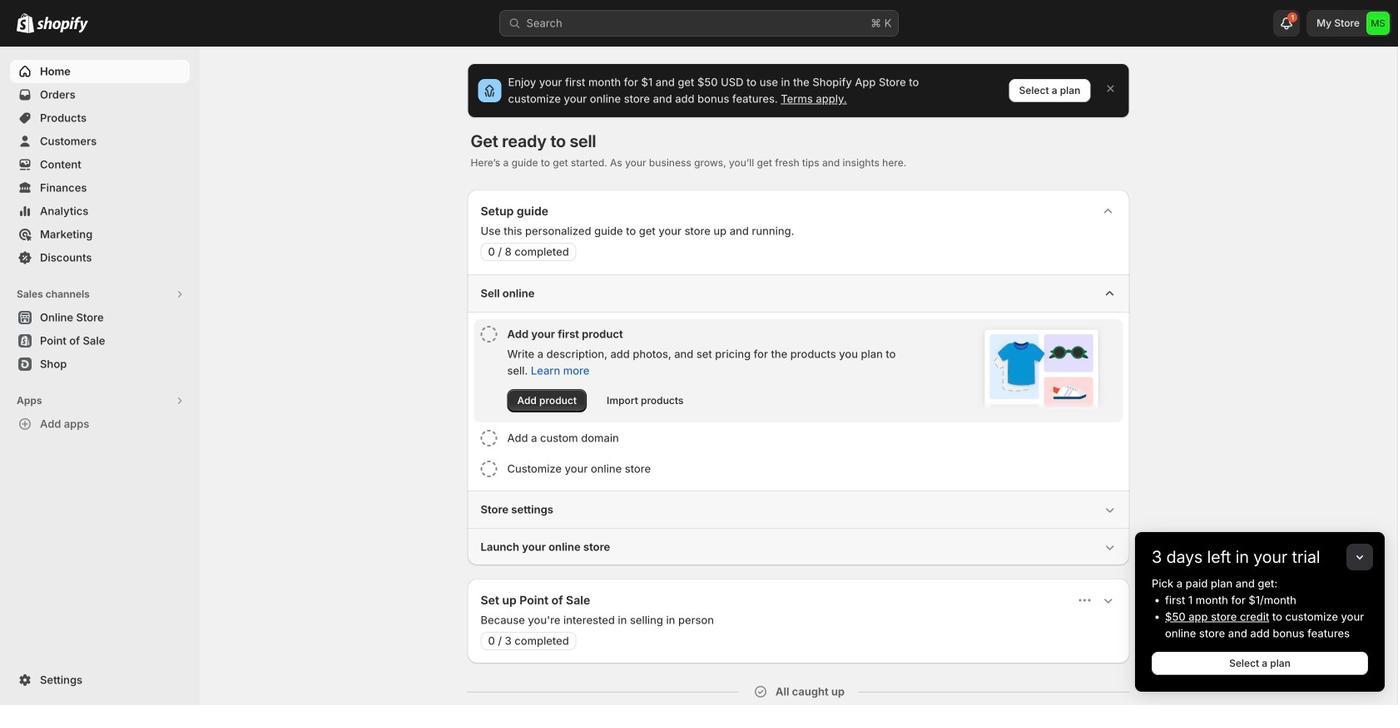 Task type: vqa. For each thing, say whether or not it's contained in the screenshot.
Mark Add Your First Product As Done image on the top of the page
yes



Task type: locate. For each thing, give the bounding box(es) containing it.
shopify image
[[17, 13, 34, 33]]

mark add your first product as done image
[[481, 326, 497, 343]]

mark customize your online store as done image
[[481, 461, 497, 478]]

setup guide region
[[467, 190, 1130, 566]]

guide categories group
[[467, 275, 1130, 566]]



Task type: describe. For each thing, give the bounding box(es) containing it.
customize your online store group
[[474, 454, 1123, 484]]

shopify image
[[37, 16, 88, 33]]

add your first product group
[[474, 320, 1123, 423]]

add a custom domain group
[[474, 424, 1123, 454]]

mark add a custom domain as done image
[[481, 430, 497, 447]]

my store image
[[1367, 12, 1390, 35]]

sell online group
[[467, 275, 1130, 491]]



